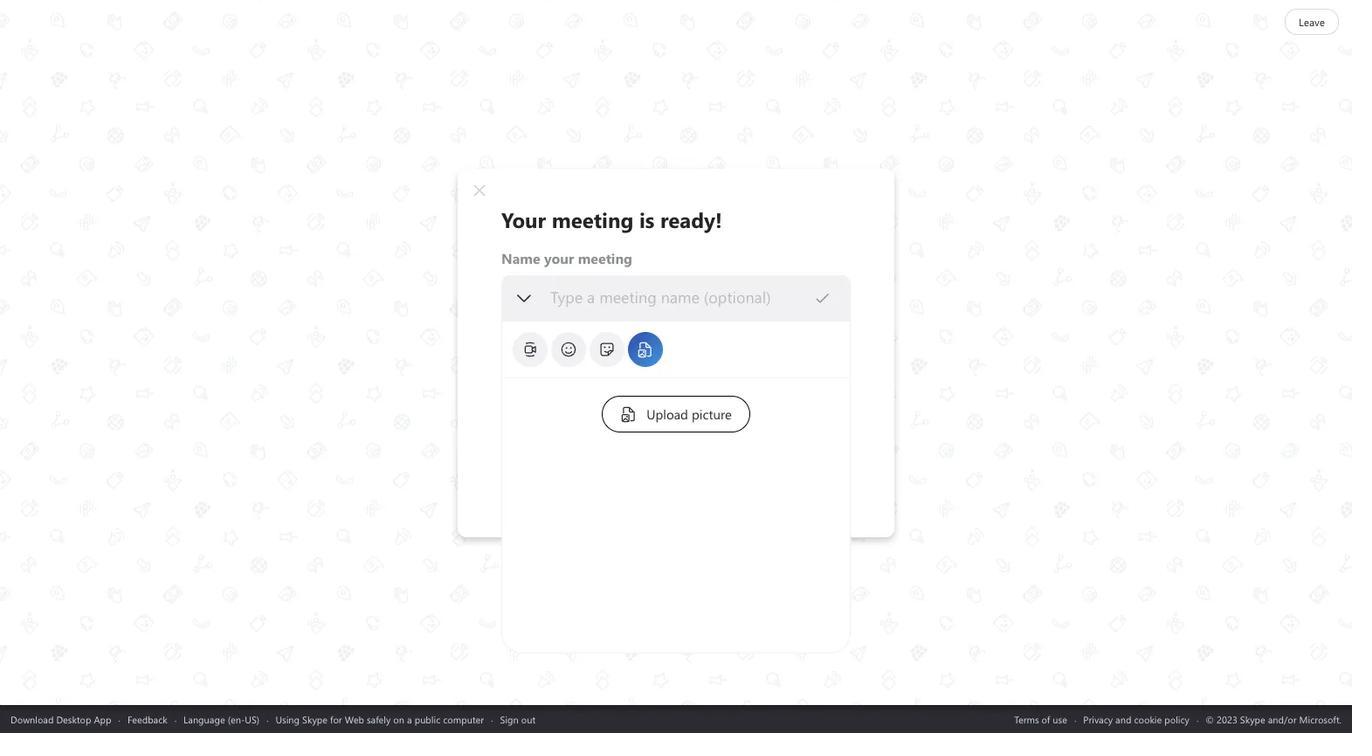 Task type: describe. For each thing, give the bounding box(es) containing it.
safely
[[367, 713, 391, 726]]

terms of use link
[[1015, 713, 1068, 726]]

skype
[[302, 713, 328, 726]]

download
[[10, 713, 54, 726]]

sign
[[500, 713, 519, 726]]

on
[[394, 713, 405, 726]]

web
[[345, 713, 364, 726]]

using
[[276, 713, 300, 726]]

feedback link
[[128, 713, 168, 726]]

download desktop app link
[[10, 713, 111, 726]]

for
[[330, 713, 342, 726]]

language (en-us)
[[184, 713, 260, 726]]

privacy and cookie policy
[[1084, 713, 1190, 726]]

privacy and cookie policy link
[[1084, 713, 1190, 726]]

and
[[1116, 713, 1132, 726]]

use
[[1053, 713, 1068, 726]]



Task type: locate. For each thing, give the bounding box(es) containing it.
cookie
[[1135, 713, 1163, 726]]

(en-
[[228, 713, 245, 726]]

policy
[[1165, 713, 1190, 726]]

computer
[[443, 713, 484, 726]]

language
[[184, 713, 225, 726]]

public
[[415, 713, 441, 726]]

Type a meeting name (optional) text field
[[550, 287, 815, 307]]

us)
[[245, 713, 260, 726]]

terms of use
[[1015, 713, 1068, 726]]

feedback
[[128, 713, 168, 726]]

sign out
[[500, 713, 536, 726]]

download desktop app
[[10, 713, 111, 726]]

a
[[407, 713, 412, 726]]

using skype for web safely on a public computer link
[[276, 713, 484, 726]]

of
[[1042, 713, 1051, 726]]

using skype for web safely on a public computer
[[276, 713, 484, 726]]

app
[[94, 713, 111, 726]]

sign out link
[[500, 713, 536, 726]]

desktop
[[56, 713, 91, 726]]

privacy
[[1084, 713, 1114, 726]]

language (en-us) link
[[184, 713, 260, 726]]

terms
[[1015, 713, 1040, 726]]

tab list
[[511, 330, 837, 368]]

out
[[522, 713, 536, 726]]



Task type: vqa. For each thing, say whether or not it's contained in the screenshot.
"A" to the top
no



